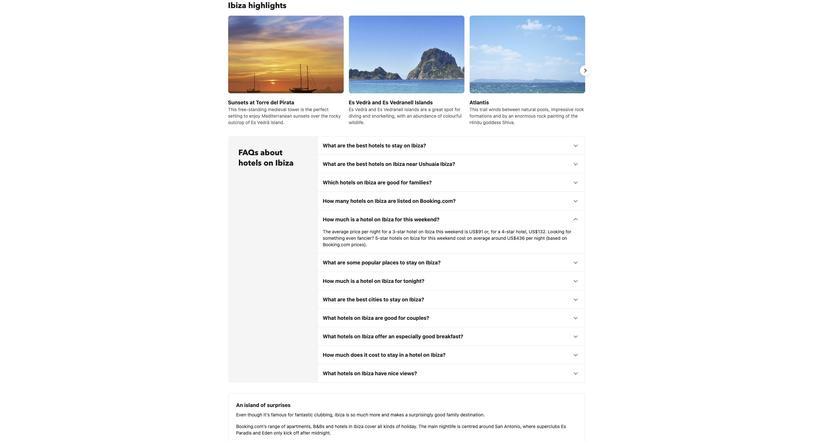 Task type: vqa. For each thing, say whether or not it's contained in the screenshot.
Mayfair House Hotel & Garden to the top
no



Task type: describe. For each thing, give the bounding box(es) containing it.
is left so
[[346, 412, 349, 418]]

at
[[250, 100, 255, 105]]

ibiza highlights section
[[223, 16, 590, 131]]

what are some popular places to stay on ibiza?
[[323, 260, 441, 266]]

though
[[247, 412, 262, 418]]

is inside booking.com's range of apartments, b&bs and hotels in ibiza cover all kinds of holiday. the main nightlife is centred around san antonio, where superclubs es paradis and eden only kick off after midnight.
[[457, 424, 460, 430]]

what are the best cities to stay on ibiza?
[[323, 297, 424, 303]]

it
[[364, 352, 367, 358]]

even
[[236, 412, 246, 418]]

what for what are the best hotels to stay on ibiza?
[[323, 143, 336, 149]]

booking.com's
[[236, 424, 267, 430]]

what hotels on ibiza have nice views?
[[323, 371, 417, 377]]

diving
[[349, 113, 361, 119]]

superclubs
[[537, 424, 560, 430]]

how much does it cost to stay in a hotel on ibiza?
[[323, 352, 446, 358]]

views?
[[400, 371, 417, 377]]

booking.com?
[[420, 198, 456, 204]]

is inside how much is a hotel on ibiza for this weekend? dropdown button
[[351, 217, 355, 223]]

sunsets
[[228, 100, 248, 105]]

around inside the average price per night for a 3-star hotel on ibiza this weekend is us$91 or, for a 4-star hotel, us$132. looking for something even fancier? 5-star hotels on ibiza for this weekend cost on average around us$436 per night (based on booking.com prices).
[[491, 236, 506, 241]]

clubbing,
[[314, 412, 334, 418]]

on up what hotels on ibiza have nice views? dropdown button
[[423, 352, 430, 358]]

hotels inside dropdown button
[[340, 180, 355, 186]]

for left the 3-
[[382, 229, 387, 235]]

good left family
[[435, 412, 445, 418]]

what are the best hotels to stay on ibiza? button
[[318, 137, 585, 155]]

medieval
[[268, 107, 286, 112]]

a left the 4-
[[498, 229, 500, 235]]

ibiza? for what are the best cities to stay on ibiza?
[[409, 297, 424, 303]]

how for how much is a hotel on ibiza for this weekend?
[[323, 217, 334, 223]]

an inside what hotels on ibiza offer an especially good breakfast? dropdown button
[[388, 334, 395, 340]]

what are the best hotels on ibiza near ushuaia ibiza? button
[[318, 155, 585, 173]]

nice
[[388, 371, 399, 377]]

families?
[[409, 180, 432, 186]]

es inside sunsets at torre del pirata this free-standing medieval tower is the perfect setting to enjoy mediterranean sunsets over the rocky outcrop of es vedrà island.
[[251, 120, 256, 125]]

and inside atlantis this trail winds between natural pools, impressive rock formations and by an enormous rock painting of the hindu goddess shiva.
[[493, 113, 501, 119]]

ibiza? for what are the best hotels to stay on ibiza?
[[411, 143, 426, 149]]

atlantis image
[[469, 16, 585, 131]]

of inside sunsets at torre del pirata this free-standing medieval tower is the perfect setting to enjoy mediterranean sunsets over the rocky outcrop of es vedrà island.
[[246, 120, 250, 125]]

wildlife.
[[349, 120, 365, 125]]

of inside es vedrà and es vedranell islands es vedrà and es vedranell islands are a great spot for diving and snorkelling, with an abundance of colourful wildlife.
[[438, 113, 442, 119]]

destination.
[[460, 412, 485, 418]]

this inside sunsets at torre del pirata this free-standing medieval tower is the perfect setting to enjoy mediterranean sunsets over the rocky outcrop of es vedrà island.
[[228, 107, 237, 112]]

an
[[236, 403, 243, 409]]

enormous
[[515, 113, 536, 119]]

are inside dropdown button
[[377, 180, 386, 186]]

what for what are some popular places to stay on ibiza?
[[323, 260, 336, 266]]

ibiza? right ushuaia
[[440, 161, 455, 167]]

sunsets at torre del pirata this free-standing medieval tower is the perfect setting to enjoy mediterranean sunsets over the rocky outcrop of es vedrà island.
[[228, 100, 341, 125]]

hotels inside faqs about hotels on ibiza
[[238, 158, 262, 169]]

is inside the average price per night for a 3-star hotel on ibiza this weekend is us$91 or, for a 4-star hotel, us$132. looking for something even fancier? 5-star hotels on ibiza for this weekend cost on average around us$436 per night (based on booking.com prices).
[[465, 229, 468, 235]]

island.
[[271, 120, 284, 125]]

it's
[[264, 412, 270, 418]]

fantastic
[[295, 412, 313, 418]]

tower
[[288, 107, 299, 112]]

1 vertical spatial this
[[436, 229, 443, 235]]

what for what hotels on ibiza are good for couples?
[[323, 315, 336, 321]]

on up which hotels on ibiza are good for families?
[[385, 161, 392, 167]]

on up near
[[404, 143, 410, 149]]

ibiza? for what are some popular places to stay on ibiza?
[[426, 260, 441, 266]]

between
[[502, 107, 520, 112]]

what hotels on ibiza offer an especially good breakfast? button
[[318, 328, 585, 346]]

for right "looking"
[[566, 229, 571, 235]]

for left the tonight?
[[395, 278, 402, 284]]

hotel inside dropdown button
[[409, 352, 422, 358]]

ibiza highlights
[[228, 0, 286, 11]]

a left the 3-
[[389, 229, 391, 235]]

next image
[[581, 67, 589, 75]]

outcrop
[[228, 120, 244, 125]]

the down "what are the best hotels to stay on ibiza?"
[[347, 161, 355, 167]]

antonio,
[[504, 424, 521, 430]]

even
[[346, 236, 356, 241]]

cover
[[365, 424, 376, 430]]

an inside atlantis this trail winds between natural pools, impressive rock formations and by an enormous rock painting of the hindu goddess shiva.
[[509, 113, 514, 119]]

1 horizontal spatial star
[[397, 229, 405, 235]]

stay for cities
[[390, 297, 401, 303]]

kinds
[[383, 424, 395, 430]]

what are the best cities to stay on ibiza? button
[[318, 291, 585, 309]]

us$91
[[469, 229, 483, 235]]

to for what are the best cities to stay on ibiza?
[[383, 297, 389, 303]]

hindu
[[469, 120, 482, 125]]

es inside booking.com's range of apartments, b&bs and hotels in ibiza cover all kinds of holiday. the main nightlife is centred around san antonio, where superclubs es paradis and eden only kick off after midnight.
[[561, 424, 566, 430]]

5-
[[375, 236, 380, 241]]

fancier?
[[357, 236, 374, 241]]

in for ibiza
[[349, 424, 352, 430]]

hotels inside "dropdown button"
[[350, 198, 366, 204]]

on right which
[[357, 180, 363, 186]]

of inside atlantis this trail winds between natural pools, impressive rock formations and by an enormous rock painting of the hindu goddess shiva.
[[565, 113, 570, 119]]

atlantis
[[469, 100, 489, 105]]

good right 'especially'
[[422, 334, 435, 340]]

for right famous
[[288, 412, 294, 418]]

for left couples?
[[398, 315, 405, 321]]

are inside es vedrà and es vedranell islands es vedrà and es vedranell islands are a great spot for diving and snorkelling, with an abundance of colourful wildlife.
[[420, 107, 427, 112]]

how many hotels on ibiza are listed on booking.com? button
[[318, 192, 585, 210]]

what hotels on ibiza offer an especially good breakfast?
[[323, 334, 463, 340]]

booking.com
[[323, 242, 350, 248]]

couples?
[[407, 315, 429, 321]]

on down what are the best cities to stay on ibiza?
[[354, 315, 360, 321]]

enjoy
[[249, 113, 260, 119]]

to for how much does it cost to stay in a hotel on ibiza?
[[381, 352, 386, 358]]

winds
[[489, 107, 501, 112]]

on down the tonight?
[[402, 297, 408, 303]]

some
[[347, 260, 360, 266]]

0 vertical spatial vedranell
[[390, 100, 413, 105]]

all
[[378, 424, 382, 430]]

accordion control element
[[317, 136, 585, 383]]

of up kick
[[281, 424, 285, 430]]

formations
[[469, 113, 492, 119]]

the average price per night for a 3-star hotel on ibiza this weekend is us$91 or, for a 4-star hotel, us$132. looking for something even fancier? 5-star hotels on ibiza for this weekend cost on average around us$436 per night (based on booking.com prices).
[[323, 229, 571, 248]]

what hotels on ibiza are good for couples? button
[[318, 309, 585, 327]]

hotel up 'price'
[[360, 217, 373, 223]]

places
[[382, 260, 399, 266]]

looking
[[548, 229, 564, 235]]

ushuaia
[[419, 161, 439, 167]]

on down the "us$91"
[[467, 236, 472, 241]]

sunsets at torre del pirata image
[[228, 16, 344, 131]]

island
[[244, 403, 259, 409]]

what for what hotels on ibiza offer an especially good breakfast?
[[323, 334, 336, 340]]

this inside dropdown button
[[403, 217, 413, 223]]

stay for places
[[406, 260, 417, 266]]

b&bs
[[313, 424, 324, 430]]

what are the best hotels on ibiza near ushuaia ibiza?
[[323, 161, 455, 167]]

breakfast?
[[436, 334, 463, 340]]

1 vertical spatial night
[[534, 236, 545, 241]]

faqs about hotels on ibiza
[[238, 148, 294, 169]]

painting
[[547, 113, 564, 119]]

makes
[[390, 412, 404, 418]]

es vedrà and es vedranell islands es vedrà and es vedranell islands are a great spot for diving and snorkelling, with an abundance of colourful wildlife.
[[349, 100, 462, 125]]

sunsets
[[293, 113, 310, 119]]

paradis
[[236, 431, 252, 436]]

how for how much does it cost to stay in a hotel on ibiza?
[[323, 352, 334, 358]]

a up 'price'
[[356, 217, 359, 223]]

for right 'or,'
[[491, 229, 497, 235]]

setting
[[228, 113, 242, 119]]

much for how much is a hotel on ibiza for tonight?
[[335, 278, 349, 284]]

best for what are the best hotels to stay on ibiza?
[[356, 143, 367, 149]]

of up it's
[[261, 403, 266, 409]]

by
[[502, 113, 507, 119]]

rocky
[[329, 113, 341, 119]]

much for how much is a hotel on ibiza for this weekend?
[[335, 217, 349, 223]]

atlantis this trail winds between natural pools, impressive rock formations and by an enormous rock painting of the hindu goddess shiva.
[[469, 100, 584, 125]]

great
[[432, 107, 443, 112]]

what for what hotels on ibiza have nice views?
[[323, 371, 336, 377]]

faqs
[[238, 148, 258, 158]]

on inside faqs about hotels on ibiza
[[264, 158, 273, 169]]

ibiza inside "dropdown button"
[[375, 198, 387, 204]]

listed
[[397, 198, 411, 204]]

on up does
[[354, 334, 360, 340]]

range
[[268, 424, 280, 430]]

on up cities on the bottom of the page
[[374, 278, 380, 284]]



Task type: locate. For each thing, give the bounding box(es) containing it.
so
[[350, 412, 355, 418]]

kick
[[284, 431, 292, 436]]

ibiza? down breakfast?
[[431, 352, 446, 358]]

tonight?
[[403, 278, 424, 284]]

much down many
[[335, 217, 349, 223]]

highlights
[[248, 0, 286, 11]]

for inside dropdown button
[[401, 180, 408, 186]]

this
[[228, 107, 237, 112], [469, 107, 478, 112]]

stay for hotels
[[392, 143, 403, 149]]

1 vertical spatial vedrà
[[355, 107, 367, 112]]

which hotels on ibiza are good for families?
[[323, 180, 432, 186]]

how inside dropdown button
[[323, 352, 334, 358]]

pools,
[[537, 107, 550, 112]]

ibiza inside booking.com's range of apartments, b&bs and hotels in ibiza cover all kinds of holiday. the main nightlife is centred around san antonio, where superclubs es paradis and eden only kick off after midnight.
[[354, 424, 364, 430]]

del
[[270, 100, 278, 105]]

0 vertical spatial night
[[370, 229, 380, 235]]

0 horizontal spatial star
[[380, 236, 388, 241]]

2 vertical spatial vedrà
[[257, 120, 269, 125]]

is inside sunsets at torre del pirata this free-standing medieval tower is the perfect setting to enjoy mediterranean sunsets over the rocky outcrop of es vedrà island.
[[301, 107, 304, 112]]

is left the "us$91"
[[465, 229, 468, 235]]

hotel inside the average price per night for a 3-star hotel on ibiza this weekend is us$91 or, for a 4-star hotel, us$132. looking for something even fancier? 5-star hotels on ibiza for this weekend cost on average around us$436 per night (based on booking.com prices).
[[407, 229, 417, 235]]

good
[[387, 180, 400, 186], [384, 315, 397, 321], [422, 334, 435, 340], [435, 412, 445, 418]]

much right so
[[357, 412, 368, 418]]

main
[[428, 424, 438, 430]]

1 vertical spatial weekend
[[437, 236, 456, 241]]

around inside booking.com's range of apartments, b&bs and hotels in ibiza cover all kinds of holiday. the main nightlife is centred around san antonio, where superclubs es paradis and eden only kick off after midnight.
[[479, 424, 494, 430]]

is up the "sunsets"
[[301, 107, 304, 112]]

2 horizontal spatial an
[[509, 113, 514, 119]]

on right 5-
[[403, 236, 409, 241]]

free-
[[238, 107, 248, 112]]

on up the tonight?
[[418, 260, 425, 266]]

1 vertical spatial in
[[349, 424, 352, 430]]

good up how many hotels on ibiza are listed on booking.com?
[[387, 180, 400, 186]]

hotel right the 3-
[[407, 229, 417, 235]]

1 vertical spatial best
[[356, 161, 367, 167]]

islands up abundance
[[415, 100, 433, 105]]

hotels inside booking.com's range of apartments, b&bs and hotels in ibiza cover all kinds of holiday. the main nightlife is centred around san antonio, where superclubs es paradis and eden only kick off after midnight.
[[335, 424, 348, 430]]

ibiza? up how much is a hotel on ibiza for tonight? dropdown button
[[426, 260, 441, 266]]

islands
[[415, 100, 433, 105], [404, 107, 419, 112]]

family
[[447, 412, 459, 418]]

vedrà
[[356, 100, 371, 105], [355, 107, 367, 112], [257, 120, 269, 125]]

how for how many hotels on ibiza are listed on booking.com?
[[323, 198, 334, 204]]

the down perfect
[[321, 113, 328, 119]]

a inside dropdown button
[[405, 352, 408, 358]]

2 how from the top
[[323, 217, 334, 223]]

on right faqs
[[264, 158, 273, 169]]

around down the 4-
[[491, 236, 506, 241]]

2 vertical spatial this
[[428, 236, 436, 241]]

0 horizontal spatial rock
[[537, 113, 546, 119]]

in down so
[[349, 424, 352, 430]]

this left weekend?
[[403, 217, 413, 223]]

1 vertical spatial rock
[[537, 113, 546, 119]]

of down great
[[438, 113, 442, 119]]

is inside how much is a hotel on ibiza for tonight? dropdown button
[[351, 278, 355, 284]]

ibiza? inside dropdown button
[[431, 352, 446, 358]]

0 horizontal spatial cost
[[369, 352, 380, 358]]

3 how from the top
[[323, 278, 334, 284]]

the inside atlantis this trail winds between natural pools, impressive rock formations and by an enormous rock painting of the hindu goddess shiva.
[[571, 113, 578, 119]]

nightlife
[[439, 424, 456, 430]]

an right with
[[407, 113, 412, 119]]

on down which hotels on ibiza are good for families?
[[367, 198, 373, 204]]

3 what from the top
[[323, 260, 336, 266]]

es vedrà and es vedranell islands image
[[349, 16, 464, 131]]

best
[[356, 143, 367, 149], [356, 161, 367, 167], [356, 297, 367, 303]]

hotel down popular
[[360, 278, 373, 284]]

weekend
[[445, 229, 463, 235], [437, 236, 456, 241]]

0 vertical spatial the
[[323, 229, 331, 235]]

a down some
[[356, 278, 359, 284]]

prices).
[[351, 242, 367, 248]]

much down some
[[335, 278, 349, 284]]

0 vertical spatial average
[[332, 229, 349, 235]]

night up 5-
[[370, 229, 380, 235]]

how much is a hotel on ibiza for this weekend? button
[[318, 211, 585, 229]]

0 horizontal spatial average
[[332, 229, 349, 235]]

best left cities on the bottom of the page
[[356, 297, 367, 303]]

4 how from the top
[[323, 352, 334, 358]]

average down 'or,'
[[473, 236, 490, 241]]

7 what from the top
[[323, 371, 336, 377]]

rock down pools,
[[537, 113, 546, 119]]

apartments,
[[287, 424, 312, 430]]

good up what hotels on ibiza offer an especially good breakfast?
[[384, 315, 397, 321]]

1 vertical spatial the
[[418, 424, 426, 430]]

the left the main
[[418, 424, 426, 430]]

weekend?
[[414, 217, 439, 223]]

4 what from the top
[[323, 297, 336, 303]]

this up setting in the left of the page
[[228, 107, 237, 112]]

0 vertical spatial weekend
[[445, 229, 463, 235]]

1 horizontal spatial in
[[399, 352, 404, 358]]

how much is a hotel on ibiza for tonight?
[[323, 278, 424, 284]]

stay for cost
[[387, 352, 398, 358]]

to right it
[[381, 352, 386, 358]]

ibiza inside dropdown button
[[364, 180, 376, 186]]

6 what from the top
[[323, 334, 336, 340]]

2 horizontal spatial star
[[507, 229, 515, 235]]

surprisingly
[[409, 412, 433, 418]]

2 vertical spatial best
[[356, 297, 367, 303]]

the down wildlife.
[[347, 143, 355, 149]]

the up over
[[305, 107, 312, 112]]

hotel
[[360, 217, 373, 223], [407, 229, 417, 235], [360, 278, 373, 284], [409, 352, 422, 358]]

1 horizontal spatial the
[[418, 424, 426, 430]]

on up 5-
[[374, 217, 380, 223]]

0 vertical spatial cost
[[457, 236, 466, 241]]

1 vertical spatial per
[[526, 236, 533, 241]]

star up us$436
[[507, 229, 515, 235]]

per down hotel,
[[526, 236, 533, 241]]

star down how much is a hotel on ibiza for this weekend?
[[397, 229, 405, 235]]

to up 'what are the best hotels on ibiza near ushuaia ibiza?'
[[385, 143, 391, 149]]

for up the 3-
[[395, 217, 402, 223]]

does
[[351, 352, 363, 358]]

1 what from the top
[[323, 143, 336, 149]]

star
[[397, 229, 405, 235], [507, 229, 515, 235], [380, 236, 388, 241]]

1 horizontal spatial rock
[[575, 107, 584, 112]]

is up 'price'
[[351, 217, 355, 223]]

0 horizontal spatial in
[[349, 424, 352, 430]]

to inside sunsets at torre del pirata this free-standing medieval tower is the perfect setting to enjoy mediterranean sunsets over the rocky outcrop of es vedrà island.
[[244, 113, 248, 119]]

1 horizontal spatial average
[[473, 236, 490, 241]]

0 vertical spatial rock
[[575, 107, 584, 112]]

what for what are the best cities to stay on ibiza?
[[323, 297, 336, 303]]

a
[[428, 107, 431, 112], [356, 217, 359, 223], [389, 229, 391, 235], [498, 229, 500, 235], [356, 278, 359, 284], [405, 352, 408, 358], [405, 412, 408, 418]]

0 horizontal spatial this
[[228, 107, 237, 112]]

3 best from the top
[[356, 297, 367, 303]]

best down wildlife.
[[356, 143, 367, 149]]

good inside dropdown button
[[387, 180, 400, 186]]

hotel down 'especially'
[[409, 352, 422, 358]]

hotels inside the average price per night for a 3-star hotel on ibiza this weekend is us$91 or, for a 4-star hotel, us$132. looking for something even fancier? 5-star hotels on ibiza for this weekend cost on average around us$436 per night (based on booking.com prices).
[[389, 236, 402, 241]]

1 best from the top
[[356, 143, 367, 149]]

to for what are some popular places to stay on ibiza?
[[400, 260, 405, 266]]

around left san
[[479, 424, 494, 430]]

centred
[[462, 424, 478, 430]]

for inside es vedrà and es vedranell islands es vedrà and es vedranell islands are a great spot for diving and snorkelling, with an abundance of colourful wildlife.
[[455, 107, 460, 112]]

much left does
[[335, 352, 349, 358]]

an
[[407, 113, 412, 119], [509, 113, 514, 119], [388, 334, 395, 340]]

for down weekend?
[[421, 236, 427, 241]]

on down "looking"
[[562, 236, 567, 241]]

0 vertical spatial this
[[403, 217, 413, 223]]

stay inside dropdown button
[[387, 352, 398, 358]]

of right kinds
[[396, 424, 400, 430]]

over
[[311, 113, 320, 119]]

on down does
[[354, 371, 360, 377]]

ibiza? up couples?
[[409, 297, 424, 303]]

to inside dropdown button
[[381, 352, 386, 358]]

1 horizontal spatial cost
[[457, 236, 466, 241]]

cost inside the average price per night for a 3-star hotel on ibiza this weekend is us$91 or, for a 4-star hotel, us$132. looking for something even fancier? 5-star hotels on ibiza for this weekend cost on average around us$436 per night (based on booking.com prices).
[[457, 236, 466, 241]]

hotels
[[369, 143, 384, 149], [238, 158, 262, 169], [369, 161, 384, 167], [340, 180, 355, 186], [350, 198, 366, 204], [389, 236, 402, 241], [337, 315, 353, 321], [337, 334, 353, 340], [337, 371, 353, 377], [335, 424, 348, 430]]

5 what from the top
[[323, 315, 336, 321]]

the inside booking.com's range of apartments, b&bs and hotels in ibiza cover all kinds of holiday. the main nightlife is centred around san antonio, where superclubs es paradis and eden only kick off after midnight.
[[418, 424, 426, 430]]

1 horizontal spatial per
[[526, 236, 533, 241]]

stay right cities on the bottom of the page
[[390, 297, 401, 303]]

snorkelling,
[[372, 113, 396, 119]]

best down "what are the best hotels to stay on ibiza?"
[[356, 161, 367, 167]]

in inside dropdown button
[[399, 352, 404, 358]]

how
[[323, 198, 334, 204], [323, 217, 334, 223], [323, 278, 334, 284], [323, 352, 334, 358]]

star right fancier?
[[380, 236, 388, 241]]

average up "something"
[[332, 229, 349, 235]]

an inside es vedrà and es vedranell islands es vedrà and es vedranell islands are a great spot for diving and snorkelling, with an abundance of colourful wildlife.
[[407, 113, 412, 119]]

natural
[[521, 107, 536, 112]]

0 horizontal spatial night
[[370, 229, 380, 235]]

cost down how much is a hotel on ibiza for this weekend? dropdown button
[[457, 236, 466, 241]]

near
[[406, 161, 417, 167]]

what for what are the best hotels on ibiza near ushuaia ibiza?
[[323, 161, 336, 167]]

around
[[491, 236, 506, 241], [479, 424, 494, 430]]

on right listed
[[412, 198, 419, 204]]

off
[[293, 431, 299, 436]]

more
[[370, 412, 380, 418]]

cities
[[369, 297, 382, 303]]

is down some
[[351, 278, 355, 284]]

0 vertical spatial vedrà
[[356, 100, 371, 105]]

what
[[323, 143, 336, 149], [323, 161, 336, 167], [323, 260, 336, 266], [323, 297, 336, 303], [323, 315, 336, 321], [323, 334, 336, 340], [323, 371, 336, 377]]

for
[[455, 107, 460, 112], [401, 180, 408, 186], [395, 217, 402, 223], [382, 229, 387, 235], [491, 229, 497, 235], [566, 229, 571, 235], [421, 236, 427, 241], [395, 278, 402, 284], [398, 315, 405, 321], [288, 412, 294, 418]]

in inside booking.com's range of apartments, b&bs and hotels in ibiza cover all kinds of holiday. the main nightlife is centred around san antonio, where superclubs es paradis and eden only kick off after midnight.
[[349, 424, 352, 430]]

a inside es vedrà and es vedranell islands es vedrà and es vedranell islands are a great spot for diving and snorkelling, with an abundance of colourful wildlife.
[[428, 107, 431, 112]]

0 vertical spatial around
[[491, 236, 506, 241]]

how for how much is a hotel on ibiza for tonight?
[[323, 278, 334, 284]]

the left cities on the bottom of the page
[[347, 297, 355, 303]]

1 how from the top
[[323, 198, 334, 204]]

many
[[335, 198, 349, 204]]

of down 'impressive'
[[565, 113, 570, 119]]

what are some popular places to stay on ibiza? button
[[318, 254, 585, 272]]

0 vertical spatial in
[[399, 352, 404, 358]]

how many hotels on ibiza are listed on booking.com?
[[323, 198, 456, 204]]

offer
[[375, 334, 387, 340]]

2 what from the top
[[323, 161, 336, 167]]

an right offer
[[388, 334, 395, 340]]

ibiza? up near
[[411, 143, 426, 149]]

1 vertical spatial average
[[473, 236, 490, 241]]

0 vertical spatial per
[[362, 229, 369, 235]]

0 vertical spatial islands
[[415, 100, 433, 105]]

spot
[[444, 107, 453, 112]]

much inside dropdown button
[[335, 352, 349, 358]]

vedrà inside sunsets at torre del pirata this free-standing medieval tower is the perfect setting to enjoy mediterranean sunsets over the rocky outcrop of es vedrà island.
[[257, 120, 269, 125]]

1 horizontal spatial this
[[469, 107, 478, 112]]

2 this from the left
[[469, 107, 478, 112]]

what are the best hotels to stay on ibiza?
[[323, 143, 426, 149]]

rock right 'impressive'
[[575, 107, 584, 112]]

a right makes
[[405, 412, 408, 418]]

holiday.
[[401, 424, 417, 430]]

0 horizontal spatial an
[[388, 334, 395, 340]]

1 horizontal spatial an
[[407, 113, 412, 119]]

the down 'impressive'
[[571, 113, 578, 119]]

best for what are the best hotels on ibiza near ushuaia ibiza?
[[356, 161, 367, 167]]

is left centred
[[457, 424, 460, 430]]

which
[[323, 180, 339, 186]]

to down "free-"
[[244, 113, 248, 119]]

0 horizontal spatial the
[[323, 229, 331, 235]]

1 vertical spatial vedranell
[[384, 107, 403, 112]]

in up views?
[[399, 352, 404, 358]]

much for how much does it cost to stay in a hotel on ibiza?
[[335, 352, 349, 358]]

an right by on the top of page
[[509, 113, 514, 119]]

rock
[[575, 107, 584, 112], [537, 113, 546, 119]]

1 vertical spatial islands
[[404, 107, 419, 112]]

this inside atlantis this trail winds between natural pools, impressive rock formations and by an enormous rock painting of the hindu goddess shiva.
[[469, 107, 478, 112]]

stay
[[392, 143, 403, 149], [406, 260, 417, 266], [390, 297, 401, 303], [387, 352, 398, 358]]

in for a
[[399, 352, 404, 358]]

hotel,
[[516, 229, 528, 235]]

standing
[[248, 107, 267, 112]]

stay up 'what are the best hotels on ibiza near ushuaia ibiza?'
[[392, 143, 403, 149]]

0 horizontal spatial per
[[362, 229, 369, 235]]

for up colourful
[[455, 107, 460, 112]]

us$132.
[[529, 229, 547, 235]]

popular
[[362, 260, 381, 266]]

(based
[[546, 236, 561, 241]]

pirata
[[279, 100, 294, 105]]

a up views?
[[405, 352, 408, 358]]

stay down what hotels on ibiza offer an especially good breakfast?
[[387, 352, 398, 358]]

the inside the average price per night for a 3-star hotel on ibiza this weekend is us$91 or, for a 4-star hotel, us$132. looking for something even fancier? 5-star hotels on ibiza for this weekend cost on average around us$436 per night (based on booking.com prices).
[[323, 229, 331, 235]]

0 vertical spatial best
[[356, 143, 367, 149]]

or,
[[484, 229, 490, 235]]

to for what are the best hotels to stay on ibiza?
[[385, 143, 391, 149]]

of down enjoy
[[246, 120, 250, 125]]

much
[[335, 217, 349, 223], [335, 278, 349, 284], [335, 352, 349, 358], [357, 412, 368, 418]]

per up fancier?
[[362, 229, 369, 235]]

are inside "dropdown button"
[[388, 198, 396, 204]]

perfect
[[313, 107, 329, 112]]

night down us$132.
[[534, 236, 545, 241]]

best for what are the best cities to stay on ibiza?
[[356, 297, 367, 303]]

a left great
[[428, 107, 431, 112]]

san
[[495, 424, 503, 430]]

ibiza inside faqs about hotels on ibiza
[[275, 158, 294, 169]]

this down atlantis
[[469, 107, 478, 112]]

2 best from the top
[[356, 161, 367, 167]]

1 this from the left
[[228, 107, 237, 112]]

only
[[274, 431, 282, 436]]

abundance
[[413, 113, 436, 119]]

per
[[362, 229, 369, 235], [526, 236, 533, 241]]

1 horizontal spatial night
[[534, 236, 545, 241]]

stay up the tonight?
[[406, 260, 417, 266]]

islands up with
[[404, 107, 419, 112]]

1 vertical spatial around
[[479, 424, 494, 430]]

how inside "dropdown button"
[[323, 198, 334, 204]]

this down weekend?
[[428, 236, 436, 241]]

es
[[349, 100, 355, 105], [383, 100, 389, 105], [349, 107, 354, 112], [377, 107, 382, 112], [251, 120, 256, 125], [561, 424, 566, 430]]

cost inside dropdown button
[[369, 352, 380, 358]]

1 vertical spatial cost
[[369, 352, 380, 358]]

us$436
[[507, 236, 525, 241]]

on down weekend?
[[418, 229, 424, 235]]

is
[[301, 107, 304, 112], [351, 217, 355, 223], [465, 229, 468, 235], [351, 278, 355, 284], [346, 412, 349, 418], [457, 424, 460, 430]]

for left families? at the right of page
[[401, 180, 408, 186]]

this
[[403, 217, 413, 223], [436, 229, 443, 235], [428, 236, 436, 241]]

4-
[[502, 229, 507, 235]]

what hotels on ibiza have nice views? button
[[318, 365, 585, 383]]

impressive
[[551, 107, 573, 112]]

where
[[523, 424, 536, 430]]

this down how much is a hotel on ibiza for this weekend? dropdown button
[[436, 229, 443, 235]]



